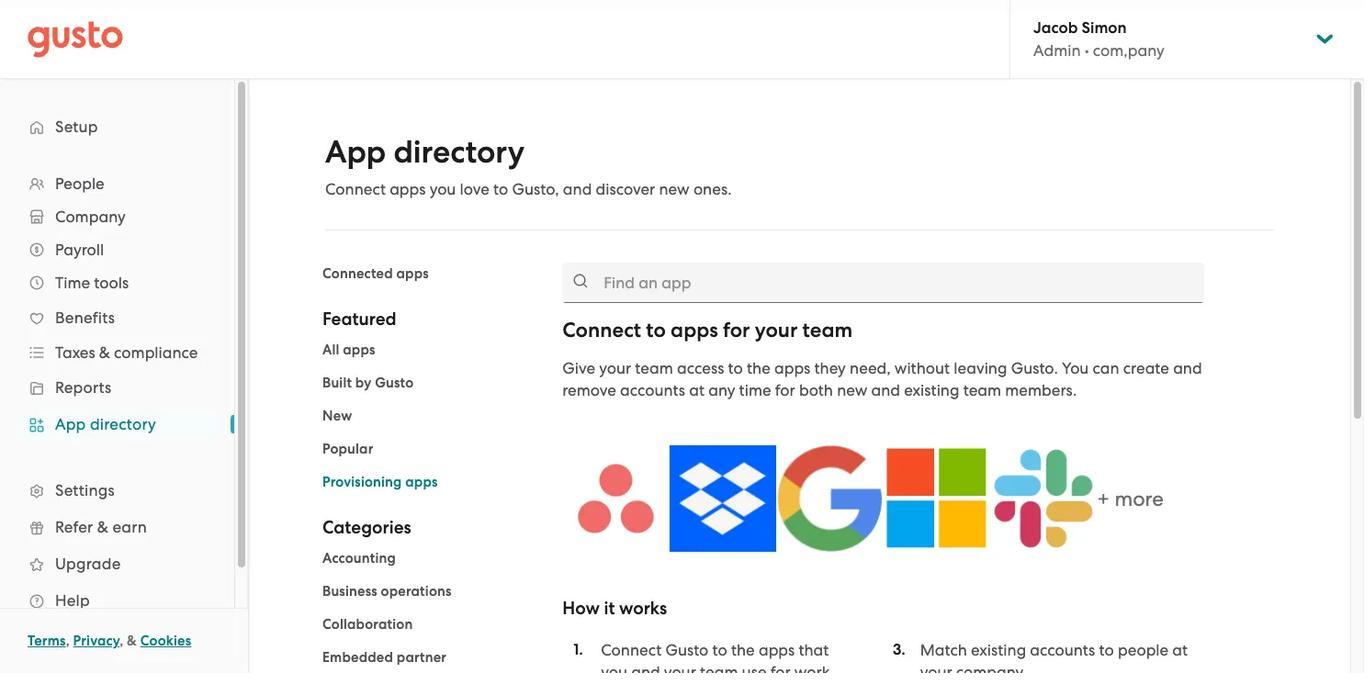Task type: vqa. For each thing, say whether or not it's contained in the screenshot.
must to the left
no



Task type: locate. For each thing, give the bounding box(es) containing it.
list containing people
[[0, 167, 234, 619]]

payroll button
[[18, 233, 216, 266]]

give your team access to the apps they need, without leaving gusto. you can create and remove accounts at any time for both new and existing team members.
[[562, 359, 1202, 400]]

your up remove
[[599, 359, 631, 378]]

connect inside connect gusto to the apps that you and your team use for work.
[[601, 642, 662, 660]]

earn
[[112, 518, 147, 537]]

accounts down "access"
[[620, 381, 685, 400]]

1 horizontal spatial gusto
[[666, 642, 709, 660]]

app
[[325, 133, 386, 171], [55, 415, 86, 434]]

refer & earn link
[[18, 511, 216, 544]]

0 horizontal spatial directory
[[90, 415, 156, 434]]

need,
[[850, 359, 891, 378]]

apps right all
[[343, 342, 375, 358]]

app directory
[[55, 415, 156, 434]]

1 vertical spatial the
[[731, 642, 755, 660]]

time
[[55, 274, 90, 292]]

connect gusto to the apps that you and your team use for work.
[[601, 642, 834, 673]]

access
[[677, 359, 724, 378]]

existing down the without
[[904, 381, 960, 400]]

0 horizontal spatial new
[[659, 180, 690, 198]]

dropbox logo image
[[669, 446, 776, 553]]

ones.
[[694, 180, 732, 198]]

list
[[0, 167, 234, 619], [322, 339, 535, 493], [322, 548, 535, 673]]

0 horizontal spatial existing
[[904, 381, 960, 400]]

app directory link
[[18, 408, 216, 441]]

app inside list
[[55, 415, 86, 434]]

apps up both
[[774, 359, 811, 378]]

0 vertical spatial accounts
[[620, 381, 685, 400]]

built by gusto
[[322, 375, 414, 391]]

at down "access"
[[689, 381, 705, 400]]

can
[[1093, 359, 1120, 378]]

connect for connect to apps for your team
[[562, 318, 641, 343]]

all apps
[[322, 342, 375, 358]]

,
[[66, 633, 70, 650], [120, 633, 123, 650]]

privacy
[[73, 633, 120, 650]]

0 vertical spatial &
[[99, 344, 110, 362]]

jacob
[[1034, 18, 1078, 38]]

the inside give your team access to the apps they need, without leaving gusto. you can create and remove accounts at any time for both new and existing team members.
[[747, 359, 771, 378]]

& for compliance
[[99, 344, 110, 362]]

0 vertical spatial directory
[[394, 133, 525, 171]]

list containing all apps
[[322, 339, 535, 493]]

None search field
[[562, 263, 1204, 303]]

both
[[799, 381, 833, 400]]

time
[[739, 381, 771, 400]]

1 vertical spatial &
[[97, 518, 108, 537]]

business operations
[[322, 583, 452, 600]]

apps up use
[[759, 642, 795, 660]]

gusto navigation element
[[0, 79, 234, 649]]

gusto inside connect gusto to the apps that you and your team use for work.
[[666, 642, 709, 660]]

apps left love
[[390, 180, 426, 198]]

people
[[55, 175, 104, 193]]

team left use
[[700, 664, 738, 673]]

by
[[355, 375, 372, 391]]

team
[[803, 318, 853, 343], [635, 359, 673, 378], [963, 381, 1002, 400], [700, 664, 738, 673]]

at inside give your team access to the apps they need, without leaving gusto. you can create and remove accounts at any time for both new and existing team members.
[[689, 381, 705, 400]]

& inside dropdown button
[[99, 344, 110, 362]]

for right use
[[771, 664, 791, 673]]

0 horizontal spatial at
[[689, 381, 705, 400]]

google workspace logo image
[[776, 446, 883, 553]]

0 vertical spatial app
[[325, 133, 386, 171]]

1 vertical spatial accounts
[[1030, 642, 1095, 660]]

apps up "access"
[[671, 318, 718, 343]]

& left cookies
[[127, 633, 137, 650]]

provisioning apps
[[322, 474, 438, 491]]

leaving
[[954, 359, 1007, 378]]

at right people
[[1173, 642, 1188, 660]]

directory up love
[[394, 133, 525, 171]]

app for app directory
[[55, 415, 86, 434]]

and inside the app directory connect apps you love to gusto, and discover new ones.
[[563, 180, 592, 198]]

0 vertical spatial new
[[659, 180, 690, 198]]

0 horizontal spatial you
[[430, 180, 456, 198]]

1 vertical spatial directory
[[90, 415, 156, 434]]

0 horizontal spatial gusto
[[375, 375, 414, 391]]

directory
[[394, 133, 525, 171], [90, 415, 156, 434]]

new down need,
[[837, 381, 868, 400]]

new left ones.
[[659, 180, 690, 198]]

apps
[[390, 180, 426, 198], [396, 266, 429, 282], [671, 318, 718, 343], [343, 342, 375, 358], [774, 359, 811, 378], [405, 474, 438, 491], [759, 642, 795, 660]]

gusto right by
[[375, 375, 414, 391]]

the
[[747, 359, 771, 378], [731, 642, 755, 660]]

connect
[[325, 180, 386, 198], [562, 318, 641, 343], [601, 642, 662, 660]]

they
[[814, 359, 846, 378]]

all apps link
[[322, 342, 375, 358]]

connect up give
[[562, 318, 641, 343]]

0 horizontal spatial ,
[[66, 633, 70, 650]]

1 vertical spatial existing
[[971, 642, 1026, 660]]

1 vertical spatial at
[[1173, 642, 1188, 660]]

discover
[[596, 180, 655, 198]]

1 horizontal spatial ,
[[120, 633, 123, 650]]

connect to apps for your team
[[562, 318, 853, 343]]

+ more
[[1097, 487, 1164, 512]]

your down the match
[[920, 664, 952, 673]]

featured
[[322, 309, 397, 330]]

to
[[493, 180, 508, 198], [646, 318, 666, 343], [728, 359, 743, 378], [713, 642, 727, 660], [1099, 642, 1114, 660]]

the up use
[[731, 642, 755, 660]]

use
[[742, 664, 767, 673]]

terms , privacy , & cookies
[[28, 633, 191, 650]]

accounts
[[620, 381, 685, 400], [1030, 642, 1095, 660]]

upgrade link
[[18, 548, 216, 581]]

, left privacy
[[66, 633, 70, 650]]

team left "access"
[[635, 359, 673, 378]]

team inside connect gusto to the apps that you and your team use for work.
[[700, 664, 738, 673]]

cookies
[[140, 633, 191, 650]]

compliance
[[114, 344, 198, 362]]

2 vertical spatial for
[[771, 664, 791, 673]]

company.
[[956, 664, 1027, 673]]

app for app directory connect apps you love to gusto, and discover new ones.
[[325, 133, 386, 171]]

gusto inside list
[[375, 375, 414, 391]]

accounts left people
[[1030, 642, 1095, 660]]

1 horizontal spatial directory
[[394, 133, 525, 171]]

any
[[709, 381, 735, 400]]

refer
[[55, 518, 93, 537]]

1 vertical spatial gusto
[[666, 642, 709, 660]]

privacy link
[[73, 633, 120, 650]]

you inside the app directory connect apps you love to gusto, and discover new ones.
[[430, 180, 456, 198]]

accounts inside match existing accounts to people at your company.
[[1030, 642, 1095, 660]]

directory down reports link
[[90, 415, 156, 434]]

work.
[[795, 664, 834, 673]]

for right time
[[775, 381, 795, 400]]

team up they at the bottom of page
[[803, 318, 853, 343]]

and down the works
[[631, 664, 660, 673]]

directory for app directory connect apps you love to gusto, and discover new ones.
[[394, 133, 525, 171]]

0 vertical spatial at
[[689, 381, 705, 400]]

existing up company. at the bottom right of page
[[971, 642, 1026, 660]]

0 vertical spatial gusto
[[375, 375, 414, 391]]

members.
[[1005, 381, 1077, 400]]

your up time
[[755, 318, 798, 343]]

app inside the app directory connect apps you love to gusto, and discover new ones.
[[325, 133, 386, 171]]

to inside the app directory connect apps you love to gusto, and discover new ones.
[[493, 180, 508, 198]]

connect down the works
[[601, 642, 662, 660]]

connect up connected
[[325, 180, 386, 198]]

1 horizontal spatial existing
[[971, 642, 1026, 660]]

for up "access"
[[723, 318, 750, 343]]

1 horizontal spatial at
[[1173, 642, 1188, 660]]

0 vertical spatial connect
[[325, 180, 386, 198]]

& right taxes
[[99, 344, 110, 362]]

& inside 'link'
[[97, 518, 108, 537]]

1 vertical spatial app
[[55, 415, 86, 434]]

create
[[1124, 359, 1170, 378]]

1 vertical spatial you
[[601, 664, 628, 673]]

accounts inside give your team access to the apps they need, without leaving gusto. you can create and remove accounts at any time for both new and existing team members.
[[620, 381, 685, 400]]

refer & earn
[[55, 518, 147, 537]]

and down need,
[[872, 381, 900, 400]]

at
[[689, 381, 705, 400], [1173, 642, 1188, 660]]

remove
[[562, 381, 616, 400]]

1 vertical spatial new
[[837, 381, 868, 400]]

taxes
[[55, 344, 95, 362]]

for inside connect gusto to the apps that you and your team use for work.
[[771, 664, 791, 673]]

1 vertical spatial for
[[775, 381, 795, 400]]

2 vertical spatial connect
[[601, 642, 662, 660]]

0 vertical spatial you
[[430, 180, 456, 198]]

1 horizontal spatial new
[[837, 381, 868, 400]]

give
[[562, 359, 595, 378]]

connected apps link
[[322, 266, 429, 282]]

0 horizontal spatial app
[[55, 415, 86, 434]]

0 vertical spatial the
[[747, 359, 771, 378]]

existing
[[904, 381, 960, 400], [971, 642, 1026, 660]]

list containing accounting
[[322, 548, 535, 673]]

0 vertical spatial existing
[[904, 381, 960, 400]]

1 horizontal spatial you
[[601, 664, 628, 673]]

match existing accounts to people at your company.
[[920, 642, 1188, 673]]

you down the 'how it works'
[[601, 664, 628, 673]]

taxes & compliance
[[55, 344, 198, 362]]

existing inside match existing accounts to people at your company.
[[971, 642, 1026, 660]]

1 vertical spatial connect
[[562, 318, 641, 343]]

the inside connect gusto to the apps that you and your team use for work.
[[731, 642, 755, 660]]

& left earn
[[97, 518, 108, 537]]

directory inside gusto navigation element
[[90, 415, 156, 434]]

gusto down the works
[[666, 642, 709, 660]]

0 horizontal spatial accounts
[[620, 381, 685, 400]]

new
[[659, 180, 690, 198], [837, 381, 868, 400]]

to inside give your team access to the apps they need, without leaving gusto. you can create and remove accounts at any time for both new and existing team members.
[[728, 359, 743, 378]]

taxes & compliance button
[[18, 336, 216, 369]]

embedded
[[322, 650, 393, 666]]

, down help link
[[120, 633, 123, 650]]

you left love
[[430, 180, 456, 198]]

popular
[[322, 441, 373, 458]]

1 horizontal spatial accounts
[[1030, 642, 1095, 660]]

how it works
[[562, 599, 667, 620]]

and right gusto,
[[563, 180, 592, 198]]

the up time
[[747, 359, 771, 378]]

directory inside the app directory connect apps you love to gusto, and discover new ones.
[[394, 133, 525, 171]]

your down the works
[[664, 664, 696, 673]]

1 horizontal spatial app
[[325, 133, 386, 171]]



Task type: describe. For each thing, give the bounding box(es) containing it.
connect inside the app directory connect apps you love to gusto, and discover new ones.
[[325, 180, 386, 198]]

that
[[799, 642, 829, 660]]

and right create
[[1173, 359, 1202, 378]]

terms link
[[28, 633, 66, 650]]

tools
[[94, 274, 129, 292]]

time tools button
[[18, 266, 216, 300]]

works
[[619, 599, 667, 620]]

0 vertical spatial for
[[723, 318, 750, 343]]

you inside connect gusto to the apps that you and your team use for work.
[[601, 664, 628, 673]]

business
[[322, 583, 377, 600]]

match
[[920, 642, 967, 660]]

reports link
[[18, 371, 216, 404]]

gusto,
[[512, 180, 559, 198]]

and inside connect gusto to the apps that you and your team use for work.
[[631, 664, 660, 673]]

microsoft 365 logo image
[[883, 446, 990, 553]]

apps inside give your team access to the apps they need, without leaving gusto. you can create and remove accounts at any time for both new and existing team members.
[[774, 359, 811, 378]]

list for categories
[[322, 548, 535, 673]]

your inside match existing accounts to people at your company.
[[920, 664, 952, 673]]

all
[[322, 342, 340, 358]]

cookies button
[[140, 630, 191, 652]]

App Search field
[[562, 263, 1204, 303]]

more
[[1115, 487, 1164, 512]]

love
[[460, 180, 490, 198]]

reports
[[55, 379, 112, 397]]

terms
[[28, 633, 66, 650]]

for inside give your team access to the apps they need, without leaving gusto. you can create and remove accounts at any time for both new and existing team members.
[[775, 381, 795, 400]]

built
[[322, 375, 352, 391]]

setup
[[55, 118, 98, 136]]

your inside connect gusto to the apps that you and your team use for work.
[[664, 664, 696, 673]]

how
[[562, 599, 600, 620]]

com,pany
[[1093, 41, 1165, 60]]

popular link
[[322, 441, 373, 458]]

apps inside the app directory connect apps you love to gusto, and discover new ones.
[[390, 180, 426, 198]]

new
[[322, 408, 352, 424]]

new inside give your team access to the apps they need, without leaving gusto. you can create and remove accounts at any time for both new and existing team members.
[[837, 381, 868, 400]]

connected
[[322, 266, 393, 282]]

new link
[[322, 408, 352, 424]]

connect for connect gusto to the apps that you and your team use for work.
[[601, 642, 662, 660]]

to inside connect gusto to the apps that you and your team use for work.
[[713, 642, 727, 660]]

it
[[604, 599, 615, 620]]

team down leaving
[[963, 381, 1002, 400]]

directory for app directory
[[90, 415, 156, 434]]

2 vertical spatial &
[[127, 633, 137, 650]]

people
[[1118, 642, 1169, 660]]

jacob simon admin • com,pany
[[1034, 18, 1165, 60]]

business operations link
[[322, 583, 452, 600]]

without
[[895, 359, 950, 378]]

operations
[[381, 583, 452, 600]]

you
[[1062, 359, 1089, 378]]

time tools
[[55, 274, 129, 292]]

settings link
[[18, 474, 216, 507]]

admin
[[1034, 41, 1081, 60]]

embedded partner link
[[322, 650, 447, 666]]

collaboration
[[322, 617, 413, 633]]

partner
[[397, 650, 447, 666]]

payroll
[[55, 241, 104, 259]]

accounting
[[322, 550, 396, 567]]

1 , from the left
[[66, 633, 70, 650]]

asana logo image
[[562, 446, 669, 553]]

benefits
[[55, 309, 115, 327]]

help
[[55, 592, 90, 610]]

app directory connect apps you love to gusto, and discover new ones.
[[325, 133, 732, 198]]

2 , from the left
[[120, 633, 123, 650]]

+
[[1097, 487, 1110, 512]]

gusto.
[[1011, 359, 1058, 378]]

help link
[[18, 584, 216, 617]]

company
[[55, 208, 126, 226]]

& for earn
[[97, 518, 108, 537]]

built by gusto link
[[322, 375, 414, 391]]

apps right provisioning
[[405, 474, 438, 491]]

accounting link
[[322, 550, 396, 567]]

existing inside give your team access to the apps they need, without leaving gusto. you can create and remove accounts at any time for both new and existing team members.
[[904, 381, 960, 400]]

categories
[[322, 517, 411, 538]]

setup link
[[18, 110, 216, 143]]

new inside the app directory connect apps you love to gusto, and discover new ones.
[[659, 180, 690, 198]]

apps inside connect gusto to the apps that you and your team use for work.
[[759, 642, 795, 660]]

provisioning
[[322, 474, 402, 491]]

apps right connected
[[396, 266, 429, 282]]

slack logo image
[[990, 446, 1097, 553]]

home image
[[28, 21, 123, 57]]

settings
[[55, 481, 115, 500]]

connected apps
[[322, 266, 429, 282]]

company button
[[18, 200, 216, 233]]

list for featured
[[322, 339, 535, 493]]

your inside give your team access to the apps they need, without leaving gusto. you can create and remove accounts at any time for both new and existing team members.
[[599, 359, 631, 378]]

•
[[1085, 41, 1089, 60]]

embedded partner
[[322, 650, 447, 666]]

simon
[[1082, 18, 1127, 38]]

benefits link
[[18, 301, 216, 334]]

at inside match existing accounts to people at your company.
[[1173, 642, 1188, 660]]

upgrade
[[55, 555, 121, 573]]

to inside match existing accounts to people at your company.
[[1099, 642, 1114, 660]]

provisioning apps link
[[322, 474, 438, 491]]



